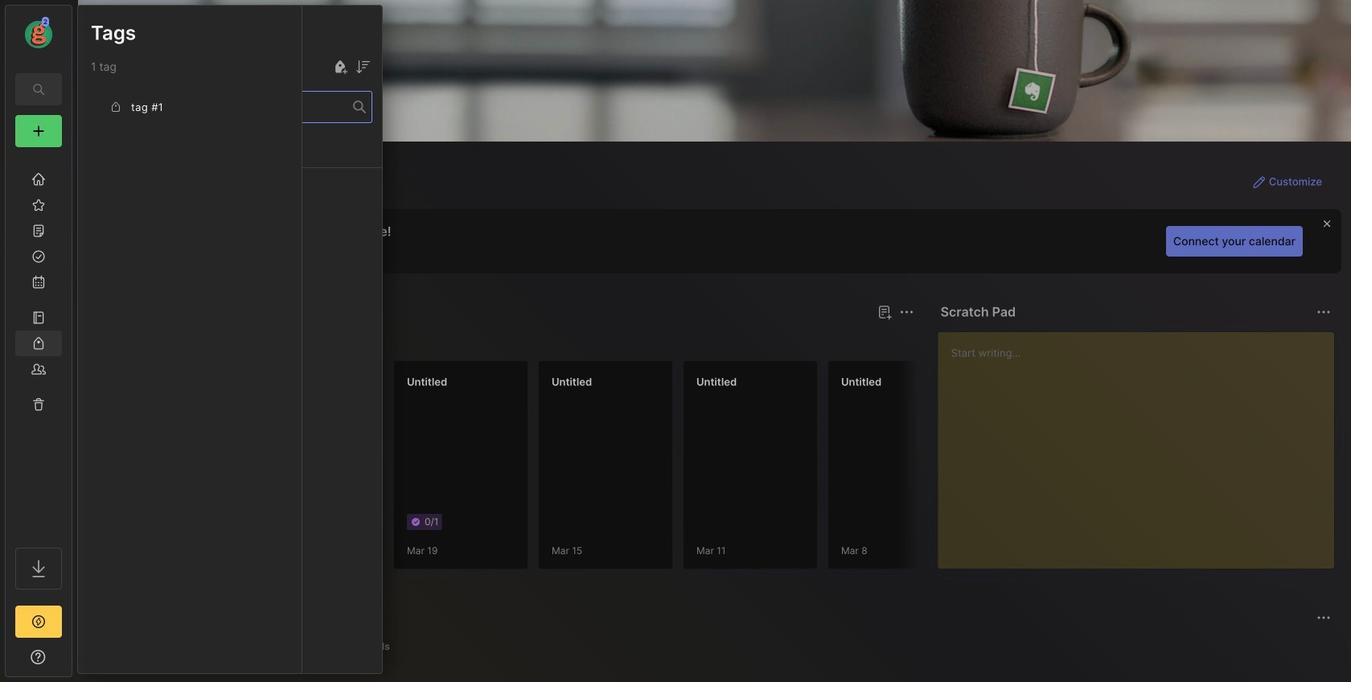 Task type: locate. For each thing, give the bounding box(es) containing it.
main element
[[0, 0, 77, 682]]

upgrade image
[[29, 612, 48, 632]]

tab
[[161, 332, 226, 351], [230, 637, 298, 657], [352, 637, 397, 657]]

edit search image
[[29, 80, 48, 99]]

Account field
[[6, 15, 72, 51]]

0 vertical spatial row group
[[78, 136, 382, 223]]

0 horizontal spatial tab
[[161, 332, 226, 351]]

tree
[[6, 157, 72, 533]]

row group
[[78, 136, 382, 223], [104, 360, 1352, 579]]

tab list
[[107, 637, 1329, 657]]

WHAT'S NEW field
[[6, 645, 72, 670]]



Task type: describe. For each thing, give the bounding box(es) containing it.
tree inside main element
[[6, 157, 72, 533]]

create new tag image
[[331, 57, 350, 77]]

2 horizontal spatial tab
[[352, 637, 397, 657]]

home image
[[31, 171, 47, 187]]

click to expand image
[[70, 653, 82, 672]]

1 vertical spatial row group
[[104, 360, 1352, 579]]

Find tags… text field
[[92, 96, 353, 118]]

1 horizontal spatial tab
[[230, 637, 298, 657]]

Start writing… text field
[[952, 332, 1334, 556]]



Task type: vqa. For each thing, say whether or not it's contained in the screenshot.
search box at the left of the page
no



